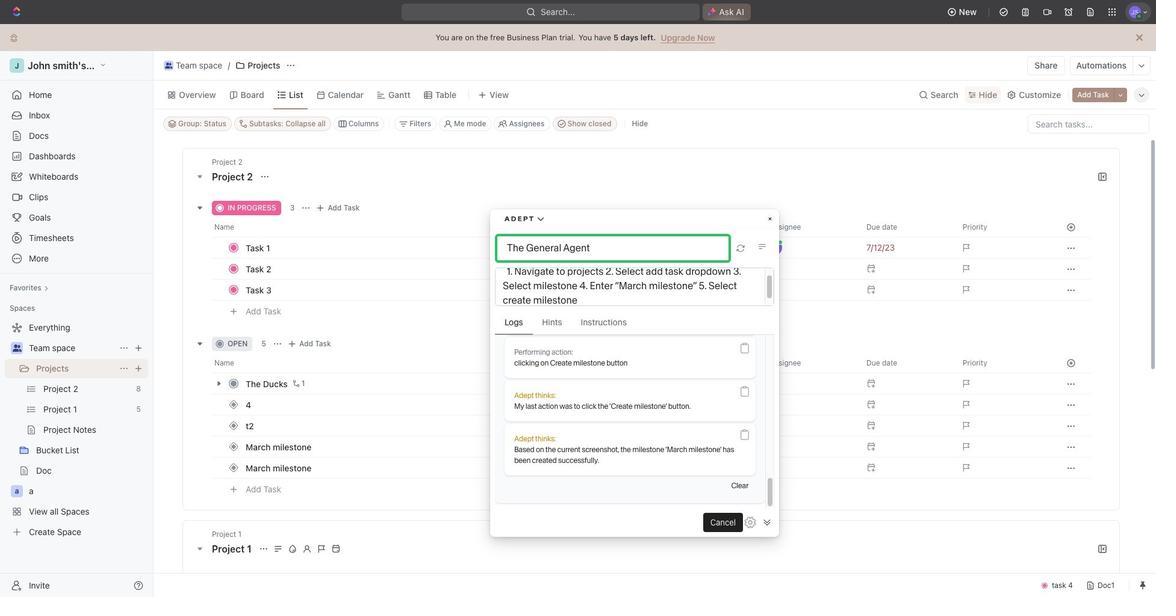 Task type: describe. For each thing, give the bounding box(es) containing it.
user group image
[[165, 63, 172, 69]]

sidebar navigation
[[0, 51, 156, 598]]

user group image
[[12, 345, 21, 352]]

john smith's workspace, , element
[[10, 58, 24, 73]]

tree inside sidebar navigation
[[5, 319, 148, 543]]

a, , element
[[11, 486, 23, 498]]

Search tasks... text field
[[1028, 115, 1149, 133]]



Task type: vqa. For each thing, say whether or not it's contained in the screenshot.
a, , element
yes



Task type: locate. For each thing, give the bounding box(es) containing it.
tree
[[5, 319, 148, 543]]



